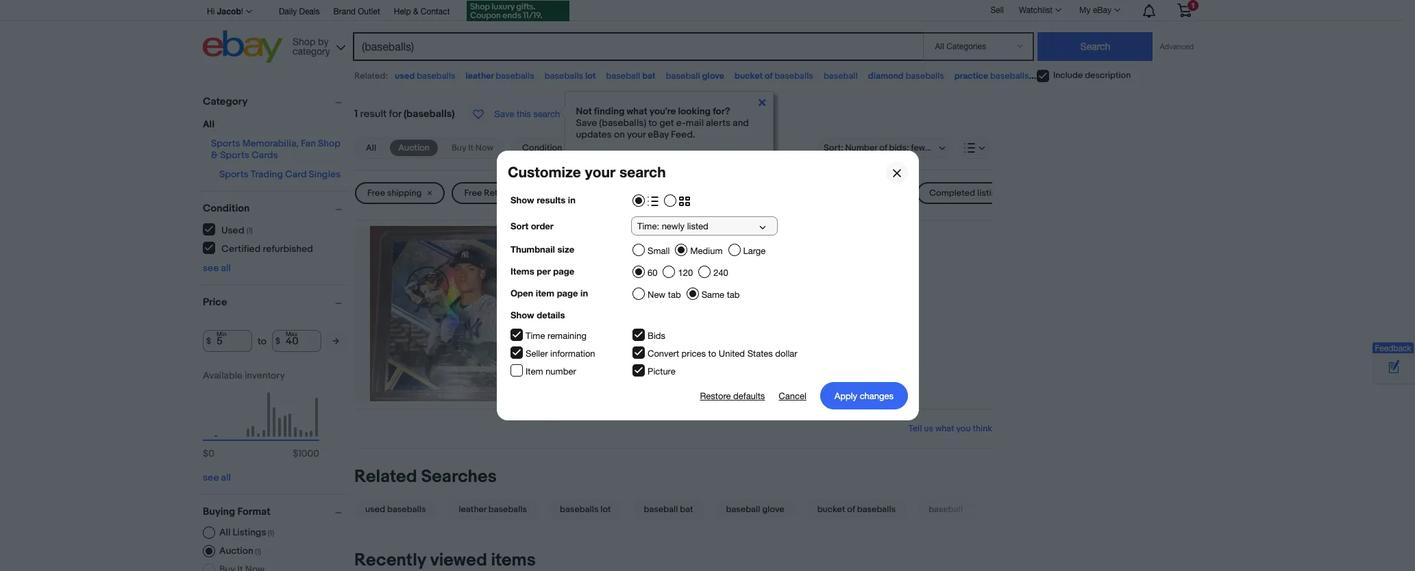 Task type: locate. For each thing, give the bounding box(es) containing it.
(1) inside "joschen_27 (1) 50% 1 bid free shipping free returns authenticity guarantee view similar active items sell one like this"
[[777, 281, 786, 294]]

1 vertical spatial baseball link
[[913, 499, 980, 521]]

baseball
[[606, 71, 641, 82], [666, 71, 700, 82], [824, 71, 858, 82], [644, 505, 678, 516], [726, 505, 761, 516], [929, 505, 963, 516]]

sell inside account navigation
[[991, 5, 1004, 15]]

tell us what you think link
[[909, 424, 993, 435]]

defaults
[[733, 391, 765, 401]]

shipping down auction 'text box'
[[387, 188, 422, 199]]

small
[[648, 246, 670, 256]]

1 horizontal spatial &
[[413, 7, 419, 16]]

see all down 0
[[203, 472, 231, 484]]

0 horizontal spatial  (1) items text field
[[253, 548, 261, 557]]

in down owned
[[580, 288, 588, 299]]

to inside not finding what you're looking for? save (baseballs) to get e-mail alerts and updates on your ebay feed.
[[649, 117, 658, 129]]

1 vertical spatial used
[[365, 505, 385, 516]]

0 horizontal spatial sell
[[541, 371, 558, 384]]

save this search button
[[463, 103, 564, 126]]

1 left the result
[[354, 108, 358, 121]]

auction down all listings (1)
[[219, 546, 253, 557]]

sell left watchlist
[[991, 5, 1004, 15]]

$14.99
[[541, 279, 594, 300]]

show for show details
[[510, 310, 534, 321]]

search up $40.00
[[619, 164, 666, 181]]

to right $5.00
[[583, 188, 591, 199]]

page up $14.99
[[553, 266, 574, 277]]

listings
[[233, 527, 266, 539]]

0 horizontal spatial lot
[[585, 71, 596, 82]]

see all for price
[[203, 472, 231, 484]]

all down the buying
[[219, 527, 231, 539]]

0 horizontal spatial tab
[[668, 290, 681, 300]]

1 vertical spatial baseballs lot
[[560, 505, 611, 516]]

owned
[[561, 254, 595, 267]]

0 vertical spatial lot
[[585, 71, 596, 82]]

tooltip
[[565, 91, 774, 155]]

used inside "link"
[[365, 505, 385, 516]]

0 horizontal spatial used
[[365, 505, 385, 516]]

auction link
[[390, 140, 438, 156]]

1 horizontal spatial 1
[[541, 299, 544, 312]]

0 vertical spatial see all
[[203, 263, 231, 274]]

show
[[510, 195, 534, 206], [510, 310, 534, 321]]

show up sort
[[510, 195, 534, 206]]

account navigation
[[203, 0, 1203, 23]]

1 horizontal spatial (baseballs)
[[599, 117, 647, 129]]

1 result for (baseballs)
[[354, 108, 455, 121]]

(1) for joschen_27
[[777, 281, 786, 294]]

1 vertical spatial  (1) items text field
[[253, 548, 261, 557]]

used baseballs inside used baseballs "link"
[[365, 505, 426, 516]]

(1) up the certified refurbished link
[[247, 226, 253, 235]]

your up $5.00 to $40.00 link
[[585, 164, 615, 181]]

open
[[510, 288, 533, 299]]

1 vertical spatial what
[[936, 424, 955, 435]]

bucket inside bucket of baseballs link
[[818, 505, 846, 516]]

united
[[719, 349, 745, 359]]

number
[[545, 367, 576, 377]]

1 horizontal spatial save
[[576, 117, 597, 129]]

apply
[[835, 391, 857, 401]]

all down the category
[[203, 119, 215, 130]]

0 vertical spatial  (1) items text field
[[266, 529, 274, 538]]

glove
[[702, 71, 725, 82], [763, 505, 785, 516]]

(1) for used
[[247, 226, 253, 235]]

(1) inside auction (1)
[[255, 548, 261, 557]]

0 horizontal spatial ebay
[[648, 129, 669, 141]]

used baseballs
[[395, 71, 456, 82], [365, 505, 426, 516]]

listings
[[978, 188, 1007, 199]]

see all button down 0
[[203, 472, 231, 484]]

1 vertical spatial see all button
[[203, 472, 231, 484]]

2 see all from the top
[[203, 472, 231, 484]]

0 horizontal spatial glove
[[702, 71, 725, 82]]

in right results
[[568, 195, 575, 206]]

graph of available inventory between $5.0 and $40.0 image
[[203, 370, 319, 467]]

convert prices to united states dollar
[[648, 349, 797, 359]]

include
[[1054, 70, 1083, 81]]

1
[[354, 108, 358, 121], [541, 299, 544, 312]]

sell down view at the left of page
[[541, 371, 558, 384]]

used up certified
[[221, 225, 244, 236]]

see down 0
[[203, 472, 219, 484]]

1 horizontal spatial shipping
[[564, 313, 604, 326]]

0 horizontal spatial auction
[[219, 546, 253, 557]]

0 horizontal spatial bucket
[[735, 71, 763, 82]]

1 vertical spatial baseball bat
[[644, 505, 693, 516]]

0 vertical spatial this
[[517, 109, 531, 119]]

0 horizontal spatial baseball link
[[824, 71, 858, 82]]

free shipping
[[367, 188, 422, 199]]

0 vertical spatial leather baseballs
[[466, 71, 535, 82]]

to left get
[[649, 117, 658, 129]]

what right us
[[936, 424, 955, 435]]

tooltip containing not finding what you're looking for?
[[565, 91, 774, 155]]

120
[[678, 268, 693, 278]]

1 inside "joschen_27 (1) 50% 1 bid free shipping free returns authenticity guarantee view similar active items sell one like this"
[[541, 299, 544, 312]]

lot
[[585, 71, 596, 82], [601, 505, 611, 516]]

related:
[[354, 71, 388, 82]]

 (1) items text field down listings at the left
[[253, 548, 261, 557]]

item
[[536, 288, 554, 299]]

show results in
[[510, 195, 575, 206]]

1 horizontal spatial used
[[665, 188, 686, 199]]

leather
[[466, 71, 494, 82], [459, 505, 487, 516]]

0 horizontal spatial your
[[585, 164, 615, 181]]

0 vertical spatial auction
[[398, 143, 430, 154]]

cards
[[252, 149, 278, 161]]

this
[[517, 109, 531, 119], [599, 371, 616, 384]]

tell us what you think
[[909, 424, 993, 435]]

banner containing sell
[[203, 0, 1203, 67]]

 (1) items text field down buying format dropdown button
[[266, 529, 274, 538]]

1 see all button from the top
[[203, 263, 231, 274]]

2 see from the top
[[203, 472, 219, 484]]

tab right the new
[[668, 290, 681, 300]]

bid
[[547, 299, 562, 312]]

1 see from the top
[[203, 263, 219, 274]]

used baseballs down related
[[365, 505, 426, 516]]

page
[[553, 266, 574, 277], [557, 288, 578, 299]]

see for condition
[[203, 263, 219, 274]]

to right "minimum value $5" text box
[[258, 336, 267, 347]]

search inside button
[[534, 109, 560, 119]]

free shipping link
[[355, 182, 445, 204]]

used right related:
[[395, 71, 415, 82]]

price button
[[203, 296, 348, 309]]

restore defaults button
[[700, 383, 765, 410]]

sports for sports trading card singles
[[219, 169, 249, 180]]

auction down 1 result for (baseballs)
[[398, 143, 430, 154]]

1 vertical spatial sell
[[541, 371, 558, 384]]

1 horizontal spatial auction
[[398, 143, 430, 154]]

help & contact
[[394, 7, 450, 16]]

1 vertical spatial shipping
[[564, 313, 604, 326]]

see all button down certified
[[203, 263, 231, 274]]

show down open
[[510, 310, 534, 321]]

1 left bid
[[541, 299, 544, 312]]

2021 topps gold label class 2 blue #43 aaron judge /99 heading
[[541, 237, 846, 251]]

1 vertical spatial search
[[619, 164, 666, 181]]

see
[[203, 263, 219, 274], [203, 472, 219, 484]]

what for you
[[936, 424, 955, 435]]

1 horizontal spatial bucket
[[818, 505, 846, 516]]

new tab
[[648, 290, 681, 300]]

leather inside leather baseballs link
[[459, 505, 487, 516]]

what left you're in the left top of the page
[[627, 106, 648, 117]]

& right help
[[413, 7, 419, 16]]

us
[[924, 424, 934, 435]]

states
[[747, 349, 773, 359]]

& left cards
[[211, 149, 218, 161]]

1 vertical spatial bat
[[680, 505, 693, 516]]

rawlings baseballs
[[1040, 71, 1114, 82]]

sort order
[[510, 221, 554, 232]]

daily deals
[[279, 7, 320, 16]]

size
[[557, 244, 574, 255]]

get
[[660, 117, 674, 129]]

1 vertical spatial all
[[221, 472, 231, 484]]

ebay right the my
[[1093, 5, 1112, 15]]

feedback
[[1376, 344, 1412, 354]]

tab for same tab
[[727, 290, 740, 300]]

you
[[957, 424, 971, 435]]

0 horizontal spatial &
[[211, 149, 218, 161]]

your right on
[[627, 129, 646, 141]]

0 vertical spatial show
[[510, 195, 534, 206]]

free down all link
[[367, 188, 385, 199]]

2 vertical spatial all
[[219, 527, 231, 539]]

0 horizontal spatial used
[[221, 225, 244, 236]]

used for used (1)
[[221, 225, 244, 236]]

1 vertical spatial leather
[[459, 505, 487, 516]]

1 vertical spatial all
[[366, 143, 377, 154]]

used down related
[[365, 505, 385, 516]]

leather baseballs up save this search button
[[466, 71, 535, 82]]

1 horizontal spatial search
[[619, 164, 666, 181]]

0 vertical spatial used baseballs
[[395, 71, 456, 82]]

1 horizontal spatial all
[[219, 527, 231, 539]]

sports memorabilia, fan shop & sports cards link
[[211, 138, 341, 161]]

(1) left 50%
[[777, 281, 786, 294]]

auction for auction
[[398, 143, 430, 154]]

what
[[627, 106, 648, 117], [936, 424, 955, 435]]

2 all from the top
[[221, 472, 231, 484]]

1 vertical spatial auction
[[219, 546, 253, 557]]

shop
[[318, 138, 341, 149]]

fan
[[301, 138, 316, 149]]

alerts
[[706, 117, 731, 129]]

1 vertical spatial see
[[203, 472, 219, 484]]

1 see all from the top
[[203, 263, 231, 274]]

free down details
[[541, 328, 562, 341]]

sold  oct 25, 2023 2021 topps gold label class 2 blue #43 aaron judge /99 pre-owned
[[541, 226, 846, 267]]

(baseballs) right not on the left top of the page
[[599, 117, 647, 129]]

1 vertical spatial baseball glove
[[726, 505, 785, 516]]

used up class
[[665, 188, 686, 199]]

& inside sports memorabilia, fan shop & sports cards
[[211, 149, 218, 161]]

see all button for condition
[[203, 263, 231, 274]]

used (1)
[[221, 225, 253, 236]]

what inside not finding what you're looking for? save (baseballs) to get e-mail alerts and updates on your ebay feed.
[[627, 106, 648, 117]]

seller
[[526, 349, 548, 359]]

price
[[203, 296, 227, 309]]

baseballs lot inside "link"
[[560, 505, 611, 516]]

leather baseballs down 'searches'
[[459, 505, 527, 516]]

leather down 'searches'
[[459, 505, 487, 516]]

0 horizontal spatial save
[[495, 109, 515, 119]]

all for price
[[221, 472, 231, 484]]

think
[[973, 424, 993, 435]]

1 vertical spatial see all
[[203, 472, 231, 484]]

large
[[743, 246, 766, 256]]

it
[[468, 143, 474, 154]]

0 vertical spatial in
[[568, 195, 575, 206]]

items
[[510, 266, 534, 277]]

$
[[206, 336, 211, 347], [276, 336, 280, 347], [203, 448, 209, 460], [293, 448, 298, 460]]

free returns link
[[452, 182, 539, 204]]

(1) for auction
[[255, 548, 261, 557]]

0 vertical spatial of
[[765, 71, 773, 82]]

certified refurbished link
[[203, 242, 314, 255]]

tab right same
[[727, 290, 740, 300]]

sell
[[991, 5, 1004, 15], [541, 371, 558, 384]]

see for price
[[203, 472, 219, 484]]

None submit
[[1038, 32, 1154, 61]]

(1) right listings at the left
[[268, 529, 274, 538]]

0 vertical spatial see all button
[[203, 263, 231, 274]]

1 vertical spatial bucket
[[818, 505, 846, 516]]

1 vertical spatial ebay
[[648, 129, 669, 141]]

pre-
[[541, 254, 561, 267]]

0 vertical spatial your
[[627, 129, 646, 141]]

1 horizontal spatial what
[[936, 424, 955, 435]]

all up the buying
[[221, 472, 231, 484]]

0 horizontal spatial shipping
[[387, 188, 422, 199]]

lot up not on the left top of the page
[[585, 71, 596, 82]]

oct
[[561, 226, 576, 237]]

judge
[[791, 237, 825, 251]]

baseballs
[[417, 71, 456, 82], [496, 71, 535, 82], [545, 71, 584, 82], [775, 71, 814, 82], [906, 71, 945, 82], [991, 71, 1029, 82], [1075, 71, 1114, 82], [387, 505, 426, 516], [489, 505, 527, 516], [560, 505, 599, 516], [858, 505, 896, 516]]

1 horizontal spatial of
[[848, 505, 856, 516]]

$ up available
[[206, 336, 211, 347]]

1 vertical spatial of
[[848, 505, 856, 516]]

1 horizontal spatial this
[[599, 371, 616, 384]]

brand outlet
[[334, 7, 380, 16]]

bids
[[648, 331, 665, 341]]

ebay down you're in the left top of the page
[[648, 129, 669, 141]]

completed
[[930, 188, 976, 199]]

this left not on the left top of the page
[[517, 109, 531, 119]]

certified refurbished
[[221, 243, 313, 255]]

1 vertical spatial bucket of baseballs
[[818, 505, 896, 516]]

1 vertical spatial this
[[599, 371, 616, 384]]

(1) down listings at the left
[[255, 548, 261, 557]]

all down certified
[[221, 263, 231, 274]]

1 vertical spatial page
[[557, 288, 578, 299]]

used baseballs up 1 result for (baseballs)
[[395, 71, 456, 82]]

0 vertical spatial all
[[203, 119, 215, 130]]

save up buy it now link at the left of page
[[495, 109, 515, 119]]

page up bid
[[557, 288, 578, 299]]

all
[[221, 263, 231, 274], [221, 472, 231, 484]]

0 vertical spatial search
[[534, 109, 560, 119]]

your inside not finding what you're looking for? save (baseballs) to get e-mail alerts and updates on your ebay feed.
[[627, 129, 646, 141]]

search left not on the left top of the page
[[534, 109, 560, 119]]

$ 1000
[[293, 448, 319, 460]]

2 show from the top
[[510, 310, 534, 321]]

0 vertical spatial page
[[553, 266, 574, 277]]

see up the "price"
[[203, 263, 219, 274]]

1 horizontal spatial ebay
[[1093, 5, 1112, 15]]

0 vertical spatial used
[[665, 188, 686, 199]]

shipping up returns
[[564, 313, 604, 326]]

shipping inside "joschen_27 (1) 50% 1 bid free shipping free returns authenticity guarantee view similar active items sell one like this"
[[564, 313, 604, 326]]

0 vertical spatial sell
[[991, 5, 1004, 15]]

2 tab from the left
[[727, 290, 740, 300]]

leather up save this search button
[[466, 71, 494, 82]]

1 vertical spatial used baseballs
[[365, 505, 426, 516]]

1 horizontal spatial  (1) items text field
[[266, 529, 274, 538]]

1 horizontal spatial bat
[[680, 505, 693, 516]]

lot left baseball bat link
[[601, 505, 611, 516]]

0 horizontal spatial what
[[627, 106, 648, 117]]

topps
[[568, 237, 601, 251]]

1 all from the top
[[221, 263, 231, 274]]

1 horizontal spatial glove
[[763, 505, 785, 516]]

see all for condition
[[203, 263, 231, 274]]

1 vertical spatial your
[[585, 164, 615, 181]]

see all down certified
[[203, 263, 231, 274]]

0 vertical spatial baseball link
[[824, 71, 858, 82]]

sell inside "joschen_27 (1) 50% 1 bid free shipping free returns authenticity guarantee view similar active items sell one like this"
[[541, 371, 558, 384]]

to right prices
[[708, 349, 716, 359]]

ebay inside account navigation
[[1093, 5, 1112, 15]]

customize your search dialog
[[0, 0, 1416, 572]]

0 vertical spatial ebay
[[1093, 5, 1112, 15]]

2 see all button from the top
[[203, 472, 231, 484]]

save left on
[[576, 117, 597, 129]]

auction inside the auction link
[[398, 143, 430, 154]]

1 vertical spatial show
[[510, 310, 534, 321]]

(baseballs) right for
[[404, 108, 455, 121]]

this down the active
[[599, 371, 616, 384]]

(1) inside "used (1)"
[[247, 226, 253, 235]]

see all button for price
[[203, 472, 231, 484]]

this inside "joschen_27 (1) 50% 1 bid free shipping free returns authenticity guarantee view similar active items sell one like this"
[[599, 371, 616, 384]]

banner
[[203, 0, 1203, 67]]

aaron
[[756, 237, 788, 251]]

0 vertical spatial baseball bat
[[606, 71, 656, 82]]

1 horizontal spatial your
[[627, 129, 646, 141]]

1 tab from the left
[[668, 290, 681, 300]]

1 vertical spatial used
[[221, 225, 244, 236]]

brand outlet link
[[334, 5, 380, 20]]

search inside dialog
[[619, 164, 666, 181]]

sports
[[211, 138, 240, 149], [220, 149, 249, 161], [219, 169, 249, 180]]

(baseballs) inside not finding what you're looking for? save (baseballs) to get e-mail alerts and updates on your ebay feed.
[[599, 117, 647, 129]]

0 vertical spatial bat
[[643, 71, 656, 82]]

0 vertical spatial &
[[413, 7, 419, 16]]

Maximum value $40 text field
[[272, 330, 321, 352]]

0 vertical spatial baseball glove
[[666, 71, 725, 82]]

1 show from the top
[[510, 195, 534, 206]]

all down the result
[[366, 143, 377, 154]]

active
[[599, 357, 627, 370]]

baseball link for related searches
[[913, 499, 980, 521]]

 (1) Items text field
[[266, 529, 274, 538], [253, 548, 261, 557]]



Task type: vqa. For each thing, say whether or not it's contained in the screenshot.
SAME
yes



Task type: describe. For each thing, give the bounding box(es) containing it.
 (1) items text field for (1)
[[253, 548, 261, 557]]

baseball link for related:
[[824, 71, 858, 82]]

available
[[203, 370, 243, 382]]

medium
[[690, 246, 723, 256]]

$ up the buying
[[203, 448, 209, 460]]

related searches
[[354, 467, 497, 488]]

sell one like this link
[[541, 371, 616, 384]]

leather baseballs link
[[443, 499, 544, 521]]

per
[[537, 266, 551, 277]]

$5.00 to $40.00
[[558, 188, 622, 199]]

get the coupon image
[[467, 1, 569, 21]]

1 horizontal spatial used
[[395, 71, 415, 82]]

0 vertical spatial bucket
[[735, 71, 763, 82]]

to inside dialog
[[708, 349, 716, 359]]

sports for sports memorabilia, fan shop & sports cards
[[211, 138, 240, 149]]

related
[[354, 467, 417, 488]]

used baseballs link
[[354, 499, 443, 521]]

search for save this search
[[534, 109, 560, 119]]

search for customize your search
[[619, 164, 666, 181]]

60
[[648, 268, 657, 278]]

include description
[[1054, 70, 1131, 81]]

joschen_27 (1) 50% 1 bid free shipping free returns authenticity guarantee view similar active items sell one like this
[[541, 281, 810, 384]]

looking
[[678, 106, 711, 117]]

1 horizontal spatial in
[[580, 288, 588, 299]]

convert
[[648, 349, 679, 359]]

for
[[389, 108, 402, 121]]

save this search
[[495, 109, 560, 119]]

label
[[632, 237, 661, 251]]

item
[[526, 367, 543, 377]]

e-
[[677, 117, 686, 129]]

2 horizontal spatial all
[[366, 143, 377, 154]]

/99
[[827, 237, 846, 251]]

on
[[614, 129, 625, 141]]

0 horizontal spatial baseball glove
[[666, 71, 725, 82]]

now
[[476, 143, 494, 154]]

tab for new tab
[[668, 290, 681, 300]]

view
[[541, 357, 564, 370]]

remaining
[[547, 331, 586, 341]]

and
[[733, 117, 749, 129]]

all for condition
[[221, 263, 231, 274]]

Auction selected text field
[[398, 142, 430, 154]]

thumbnail
[[510, 244, 555, 255]]

memorabilia,
[[242, 138, 299, 149]]

leather baseballs inside leather baseballs link
[[459, 505, 527, 516]]

0 horizontal spatial (baseballs)
[[404, 108, 455, 121]]

bucket of baseballs link
[[801, 499, 913, 521]]

used link
[[652, 182, 709, 204]]

show for show results in
[[510, 195, 534, 206]]

bat inside baseball bat link
[[680, 505, 693, 516]]

page for item
[[557, 288, 578, 299]]

open item page in
[[510, 288, 588, 299]]

guarantee
[[614, 342, 664, 355]]

help & contact link
[[394, 5, 450, 20]]

same tab
[[701, 290, 740, 300]]

0 vertical spatial shipping
[[387, 188, 422, 199]]

Authenticity Guarantee text field
[[541, 342, 664, 356]]

diamond baseballs
[[868, 71, 945, 82]]

what for you're
[[627, 106, 648, 117]]

0 vertical spatial bucket of baseballs
[[735, 71, 814, 82]]

result
[[360, 108, 387, 121]]

help
[[394, 7, 411, 16]]

your inside dialog
[[585, 164, 615, 181]]

gold
[[603, 237, 630, 251]]

save inside button
[[495, 109, 515, 119]]

not finding what you're looking for? save (baseballs) to get e-mail alerts and updates on your ebay feed.
[[576, 106, 749, 141]]

buying format
[[203, 506, 271, 519]]

0 horizontal spatial of
[[765, 71, 773, 82]]

1 horizontal spatial bucket of baseballs
[[818, 505, 896, 516]]

your shopping cart contains 1 item image
[[1177, 3, 1193, 17]]

free down bid
[[541, 313, 562, 326]]

daily
[[279, 7, 297, 16]]

$ up inventory
[[276, 336, 280, 347]]

contact
[[421, 7, 450, 16]]

all listings (1)
[[219, 527, 274, 539]]

customize your search
[[508, 164, 666, 181]]

240
[[713, 268, 728, 278]]

this inside save this search button
[[517, 109, 531, 119]]

you're
[[650, 106, 676, 117]]

seller information
[[526, 349, 595, 359]]

& inside account navigation
[[413, 7, 419, 16]]

lot inside the baseballs lot "link"
[[601, 505, 611, 516]]

baseball bat link
[[628, 499, 710, 521]]

$40.00
[[593, 188, 622, 199]]

searches
[[421, 467, 497, 488]]

0 horizontal spatial bat
[[643, 71, 656, 82]]

page for per
[[553, 266, 574, 277]]

same
[[701, 290, 724, 300]]

class
[[664, 237, 694, 251]]

$5.00
[[558, 188, 581, 199]]

results
[[537, 195, 565, 206]]

certified
[[221, 243, 261, 255]]

restore
[[700, 391, 731, 401]]

items
[[630, 357, 656, 370]]

rawlings
[[1040, 71, 1073, 82]]

2021 topps gold label class 2 blue #43 aaron judge /99 image
[[370, 226, 514, 402]]

watchlist link
[[1012, 2, 1068, 19]]

format
[[238, 506, 271, 519]]

category button
[[203, 95, 348, 108]]

not
[[576, 106, 592, 117]]

customize
[[508, 164, 581, 181]]

blue
[[706, 237, 729, 251]]

details
[[537, 310, 565, 321]]

completed listings link
[[917, 182, 1030, 204]]

card
[[285, 169, 307, 180]]

item number
[[526, 367, 576, 377]]

(1) inside all listings (1)
[[268, 529, 274, 538]]

0 vertical spatial 1
[[354, 108, 358, 121]]

advanced link
[[1154, 33, 1201, 60]]

returns
[[484, 188, 515, 199]]

items per page
[[510, 266, 574, 277]]

save inside not finding what you're looking for? save (baseballs) to get e-mail alerts and updates on your ebay feed.
[[576, 117, 597, 129]]

free returns
[[464, 188, 515, 199]]

trading
[[251, 169, 283, 180]]

$ 0
[[203, 448, 215, 460]]

0 vertical spatial baseballs lot
[[545, 71, 596, 82]]

auction for auction (1)
[[219, 546, 253, 557]]

sell link
[[985, 5, 1011, 15]]

buying
[[203, 506, 235, 519]]

practice
[[955, 71, 989, 82]]

free left returns
[[464, 188, 482, 199]]

$ up buying format dropdown button
[[293, 448, 298, 460]]

0 vertical spatial leather
[[466, 71, 494, 82]]

picture
[[648, 367, 675, 377]]

category
[[203, 95, 248, 108]]

condition button
[[203, 202, 348, 215]]

apply changes button
[[820, 383, 908, 410]]

 (1) items text field for listings
[[266, 529, 274, 538]]

information
[[550, 349, 595, 359]]

baseball glove inside baseball glove link
[[726, 505, 785, 516]]

none submit inside banner
[[1038, 32, 1154, 61]]

buy it now link
[[444, 140, 502, 156]]

0 horizontal spatial all
[[203, 119, 215, 130]]

ebay inside not finding what you're looking for? save (baseballs) to get e-mail alerts and updates on your ebay feed.
[[648, 129, 669, 141]]

condition
[[203, 202, 250, 215]]

Minimum value $5 text field
[[203, 330, 252, 352]]

inventory
[[245, 370, 285, 382]]

used for used
[[665, 188, 686, 199]]

like
[[581, 371, 597, 384]]

1 vertical spatial glove
[[763, 505, 785, 516]]



